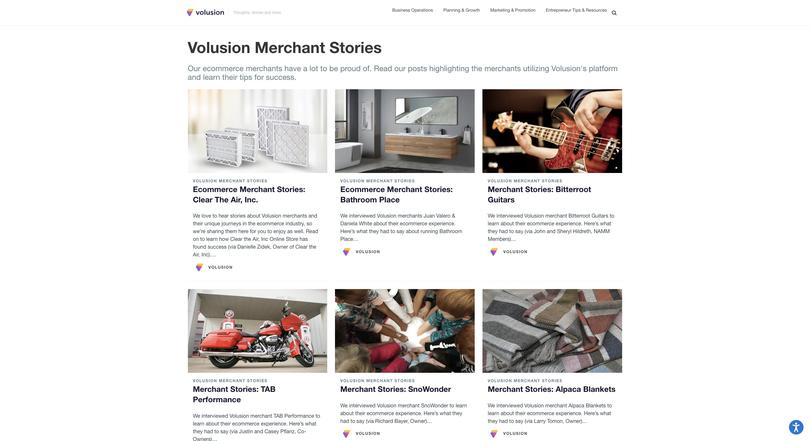 Task type: locate. For each thing, give the bounding box(es) containing it.
0 vertical spatial snowonder
[[408, 385, 451, 394]]

search image
[[612, 10, 617, 15]]

had inside we interviewed volusion merchant bitterroot guitars to learn about their ecommerce experience. here's what they had to say (via john and sheryl hildreth, namm members)…
[[499, 228, 508, 234]]

experience. for merchant stories: alpaca blankets
[[556, 410, 583, 416]]

learn inside our ecommerce merchants have a lot to be proud of. read our posts highlighting the merchants utilizing volusion's platform and learn their tips for success.
[[203, 72, 220, 81]]

experience. up tomon,
[[556, 410, 583, 416]]

0 horizontal spatial clear
[[193, 195, 213, 204]]

stories up journeys
[[230, 213, 246, 219]]

merchant stories: bitterroot guitars image
[[483, 89, 623, 173]]

say left richard
[[357, 418, 365, 424]]

their
[[222, 72, 238, 81], [193, 221, 203, 226], [389, 221, 399, 226], [516, 221, 526, 226], [355, 410, 365, 416], [516, 410, 526, 416], [221, 421, 231, 427]]

the right 'highlighting'
[[472, 64, 482, 73]]

1 horizontal spatial bathroom
[[440, 228, 462, 234]]

they inside we interviewed volusion merchant tab performance to learn about their ecommerce experience. here's what they had to say (via justin and casey pflanz, co- owners)…
[[193, 429, 203, 434]]

ecommerce for bathroom
[[340, 185, 385, 194]]

here's for merchant stories: bitterroot guitars
[[584, 221, 599, 226]]

interviewed inside we interviewed volusion merchant bitterroot guitars to learn about their ecommerce experience. here's what they had to say (via john and sheryl hildreth, namm members)…
[[497, 213, 523, 219]]

ecommerce
[[193, 185, 238, 194], [340, 185, 385, 194]]

say inside we interviewed volusion merchant snowonder to learn about their ecommerce experience. here's what they had to say (via richard bayer, owner)…
[[357, 418, 365, 424]]

1 vertical spatial bathroom
[[440, 228, 462, 234]]

1 vertical spatial performance
[[285, 413, 314, 419]]

snowonder
[[408, 385, 451, 394], [421, 403, 448, 408]]

0 vertical spatial for
[[255, 72, 264, 81]]

1 vertical spatial alpaca
[[569, 403, 585, 408]]

1 vertical spatial snowonder
[[421, 403, 448, 408]]

(via
[[525, 228, 533, 234], [228, 244, 236, 250], [366, 418, 374, 424], [525, 418, 533, 424], [230, 429, 238, 434]]

journeys
[[222, 221, 241, 226]]

volusion inside 'volusion merchant stories merchant stories: snowonder'
[[340, 379, 365, 383]]

1 ecommerce from the left
[[193, 185, 238, 194]]

to inside our ecommerce merchants have a lot to be proud of. read our posts highlighting the merchants utilizing volusion's platform and learn their tips for success.
[[320, 64, 327, 73]]

here's
[[584, 221, 599, 226], [340, 228, 355, 234], [424, 410, 438, 416], [584, 410, 599, 416], [289, 421, 304, 427]]

tomon,
[[547, 418, 564, 424]]

stories inside the "volusion merchant stories ecommerce merchant stories: bathroom place"
[[395, 178, 415, 183]]

1 vertical spatial tab
[[274, 413, 283, 419]]

(via inside we interviewed volusion merchant alpaca blankets to learn about their ecommerce experience. here's what they had to say (via larry tomon, owner)…
[[525, 418, 533, 424]]

entrepreneur
[[546, 8, 571, 13]]

0 vertical spatial bitterroot
[[556, 185, 591, 194]]

2 owner)… from the left
[[566, 418, 588, 424]]

place
[[379, 195, 400, 204]]

0 horizontal spatial ecommerce
[[193, 185, 238, 194]]

2 vertical spatial air,
[[193, 252, 200, 258]]

what inside we interviewed volusion merchant alpaca blankets to learn about their ecommerce experience. here's what they had to say (via larry tomon, owner)…
[[600, 410, 611, 416]]

air, left 'inc'
[[253, 236, 260, 242]]

stories for volusion merchant stories merchant stories: bitterroot guitars
[[542, 178, 563, 183]]

0 vertical spatial alpaca
[[556, 385, 581, 394]]

larry
[[534, 418, 546, 424]]

the
[[472, 64, 482, 73], [215, 195, 229, 204], [248, 221, 255, 226], [244, 236, 251, 242], [309, 244, 316, 250]]

ecommerce up you
[[257, 221, 284, 226]]

about
[[247, 213, 260, 219], [374, 221, 387, 226], [501, 221, 514, 226], [406, 228, 419, 234], [340, 410, 354, 416], [501, 410, 514, 416], [206, 421, 219, 427]]

industry,
[[286, 221, 305, 226]]

0 horizontal spatial owner)…
[[410, 418, 432, 424]]

merchant up bayer,
[[398, 403, 420, 408]]

1 owner)… from the left
[[410, 418, 432, 424]]

1 horizontal spatial clear
[[230, 236, 243, 242]]

air, inside volusion merchant stories ecommerce merchant stories: clear the air, inc.
[[231, 195, 243, 204]]

their inside we interviewed volusion merchant snowonder to learn about their ecommerce experience. here's what they had to say (via richard bayer, owner)…
[[355, 410, 365, 416]]

bathroom down valero
[[440, 228, 462, 234]]

merchant inside we interviewed volusion merchant tab performance to learn about their ecommerce experience. here's what they had to say (via justin and casey pflanz, co- owners)…
[[250, 413, 272, 419]]

stories: inside volusion merchant stories merchant stories: alpaca blankets
[[525, 385, 554, 394]]

1 horizontal spatial owner)…
[[566, 418, 588, 424]]

2 vertical spatial clear
[[296, 244, 308, 250]]

of.
[[363, 64, 372, 73]]

ecommerce up the john at the bottom right
[[527, 221, 555, 226]]

experience. inside we interviewed volusion merchant bitterroot guitars to learn about their ecommerce experience. here's what they had to say (via john and sheryl hildreth, namm members)…
[[556, 221, 583, 226]]

we love to hear stories about volusion merchants and their unique journeys in the ecommerce industry, so we're sharing them here for you to enjoy as well. read on to learn how clear the air, inc online store has found success (via danielle zidek, owner of clear the air, inc).…
[[193, 213, 318, 258]]

the up the danielle
[[244, 236, 251, 242]]

volusion
[[188, 38, 250, 56], [193, 178, 217, 183], [340, 178, 365, 183], [488, 178, 512, 183], [262, 213, 281, 219], [377, 213, 397, 219], [525, 213, 544, 219], [356, 249, 380, 254], [504, 249, 528, 254], [208, 265, 233, 270], [193, 379, 217, 383], [340, 379, 365, 383], [488, 379, 512, 383], [377, 403, 397, 408], [525, 403, 544, 408], [230, 413, 249, 419], [356, 431, 380, 436], [504, 431, 528, 436]]

0 vertical spatial guitars
[[488, 195, 515, 204]]

interviewed for merchant stories: snowonder
[[349, 403, 376, 408]]

thoughts,
[[233, 10, 251, 15]]

merchant stories: snowonder image
[[335, 289, 475, 373]]

stories inside 'volusion merchant stories merchant stories: snowonder'
[[395, 379, 415, 383]]

stories:
[[277, 185, 305, 194], [425, 185, 453, 194], [525, 185, 554, 194], [230, 385, 259, 394], [378, 385, 406, 394], [525, 385, 554, 394]]

say inside we interviewed volusion merchant tab performance to learn about their ecommerce experience. here's what they had to say (via justin and casey pflanz, co- owners)…
[[220, 429, 228, 434]]

1 vertical spatial guitars
[[592, 213, 608, 219]]

we inside we interviewed volusion merchants juan valero & daniela white about their ecommerce experience. here's what they had to say about running bathroom place…
[[340, 213, 348, 219]]

interviewed for merchant stories: bitterroot guitars
[[497, 213, 523, 219]]

read down the so
[[306, 228, 318, 234]]

1 vertical spatial air,
[[253, 236, 260, 242]]

merchant up sheryl
[[545, 213, 567, 219]]

stories inside the volusion merchant stories merchant stories: tab performance
[[247, 379, 268, 383]]

(via for merchant stories: alpaca blankets
[[525, 418, 533, 424]]

for
[[255, 72, 264, 81], [250, 228, 256, 234]]

we inside we interviewed volusion merchant alpaca blankets to learn about their ecommerce experience. here's what they had to say (via larry tomon, owner)…
[[488, 403, 495, 408]]

stories for volusion merchant stories merchant stories: snowonder
[[395, 379, 415, 383]]

ecommerce up richard
[[367, 410, 394, 416]]

volusion merchant stories merchant stories: bitterroot guitars
[[488, 178, 591, 204]]

the up hear
[[215, 195, 229, 204]]

air, left inc.
[[231, 195, 243, 204]]

ecommerce up justin
[[232, 421, 260, 427]]

well.
[[294, 228, 305, 234]]

their inside we interviewed volusion merchant tab performance to learn about their ecommerce experience. here's what they had to say (via justin and casey pflanz, co- owners)…
[[221, 421, 231, 427]]

0 vertical spatial air,
[[231, 195, 243, 204]]

bitterroot inside volusion merchant stories merchant stories: bitterroot guitars
[[556, 185, 591, 194]]

(via left larry in the bottom right of the page
[[525, 418, 533, 424]]

inc.
[[245, 195, 258, 204]]

1 horizontal spatial guitars
[[592, 213, 608, 219]]

experience. up casey
[[261, 421, 288, 427]]

volusion merchant stories ecommerce merchant stories: bathroom place
[[340, 178, 453, 204]]

inc).…
[[202, 252, 217, 258]]

owner)…
[[410, 418, 432, 424], [566, 418, 588, 424]]

1 horizontal spatial stories
[[252, 10, 263, 15]]

volusion inside we interviewed volusion merchant alpaca blankets to learn about their ecommerce experience. here's what they had to say (via larry tomon, owner)…
[[525, 403, 544, 408]]

merchant
[[545, 213, 567, 219], [398, 403, 420, 408], [545, 403, 567, 408], [250, 413, 272, 419]]

0 vertical spatial performance
[[193, 395, 241, 404]]

them
[[225, 228, 237, 234]]

posts
[[408, 64, 427, 73]]

bathroom inside we interviewed volusion merchants juan valero & daniela white about their ecommerce experience. here's what they had to say about running bathroom place…
[[440, 228, 462, 234]]

ecommerce right our in the top left of the page
[[203, 64, 244, 73]]

white
[[359, 221, 372, 226]]

1 vertical spatial read
[[306, 228, 318, 234]]

about inside we interviewed volusion merchant bitterroot guitars to learn about their ecommerce experience. here's what they had to say (via john and sheryl hildreth, namm members)…
[[501, 221, 514, 226]]

ecommerce up place
[[340, 185, 385, 194]]

stories right thoughts,
[[252, 10, 263, 15]]

for right tips
[[255, 72, 264, 81]]

we for merchant stories: tab performance
[[193, 413, 200, 419]]

experience. down valero
[[429, 221, 456, 226]]

here's for merchant stories: tab performance
[[289, 421, 304, 427]]

what inside we interviewed volusion merchant bitterroot guitars to learn about their ecommerce experience. here's what they had to say (via john and sheryl hildreth, namm members)…
[[600, 221, 611, 226]]

0 vertical spatial blankets
[[583, 385, 616, 394]]

owner)… inside we interviewed volusion merchant snowonder to learn about their ecommerce experience. here's what they had to say (via richard bayer, owner)…
[[410, 418, 432, 424]]

clear down has
[[296, 244, 308, 250]]

& right valero
[[452, 213, 455, 219]]

experience. up sheryl
[[556, 221, 583, 226]]

has
[[300, 236, 308, 242]]

read
[[374, 64, 392, 73], [306, 228, 318, 234]]

how
[[219, 236, 229, 242]]

volusion merchant stories
[[188, 38, 382, 56]]

had for merchant stories: tab performance
[[204, 429, 213, 434]]

(via left justin
[[230, 429, 238, 434]]

ecommerce down juan
[[400, 221, 427, 226]]

0 horizontal spatial performance
[[193, 395, 241, 404]]

alpaca down volusion merchant stories merchant stories: alpaca blankets
[[569, 403, 585, 408]]

their inside we interviewed volusion merchant bitterroot guitars to learn about their ecommerce experience. here's what they had to say (via john and sheryl hildreth, namm members)…
[[516, 221, 526, 226]]

clear up love
[[193, 195, 213, 204]]

(via inside we interviewed volusion merchant bitterroot guitars to learn about their ecommerce experience. here's what they had to say (via john and sheryl hildreth, namm members)…
[[525, 228, 533, 234]]

stories: inside the "volusion merchant stories ecommerce merchant stories: bathroom place"
[[425, 185, 453, 194]]

stories
[[330, 38, 382, 56], [247, 178, 268, 183], [395, 178, 415, 183], [542, 178, 563, 183], [247, 379, 268, 383], [395, 379, 415, 383], [542, 379, 563, 383]]

0 horizontal spatial guitars
[[488, 195, 515, 204]]

the inside volusion merchant stories ecommerce merchant stories: clear the air, inc.
[[215, 195, 229, 204]]

merchant for alpaca
[[545, 403, 567, 408]]

1 horizontal spatial air,
[[231, 195, 243, 204]]

as
[[287, 228, 293, 234]]

we inside we interviewed volusion merchant snowonder to learn about their ecommerce experience. here's what they had to say (via richard bayer, owner)…
[[340, 403, 348, 408]]

we
[[193, 213, 200, 219], [340, 213, 348, 219], [488, 213, 495, 219], [340, 403, 348, 408], [488, 403, 495, 408], [193, 413, 200, 419]]

the right in
[[248, 221, 255, 226]]

1 horizontal spatial performance
[[285, 413, 314, 419]]

they inside we interviewed volusion merchant bitterroot guitars to learn about their ecommerce experience. here's what they had to say (via john and sheryl hildreth, namm members)…
[[488, 228, 498, 234]]

stories for volusion merchant stories ecommerce merchant stories: clear the air, inc.
[[247, 178, 268, 183]]

volusion link
[[340, 246, 380, 259], [488, 246, 528, 259], [193, 261, 233, 274], [340, 428, 380, 441], [488, 428, 528, 441]]

volusion inside volusion merchant stories merchant stories: bitterroot guitars
[[488, 178, 512, 183]]

2 horizontal spatial clear
[[296, 244, 308, 250]]

what
[[600, 221, 611, 226], [356, 228, 368, 234], [440, 410, 451, 416], [600, 410, 611, 416], [305, 421, 316, 427]]

business operations
[[392, 7, 433, 13]]

we're
[[193, 228, 206, 234]]

bathroom up white
[[340, 195, 377, 204]]

volusion merchant stories merchant stories: alpaca blankets
[[488, 379, 616, 394]]

bathroom
[[340, 195, 377, 204], [440, 228, 462, 234]]

had inside we interviewed volusion merchant alpaca blankets to learn about their ecommerce experience. here's what they had to say (via larry tomon, owner)…
[[499, 418, 508, 424]]

we for merchant stories: bitterroot guitars
[[488, 213, 495, 219]]

air, down found
[[193, 252, 200, 258]]

(via left richard
[[366, 418, 374, 424]]

volusion inside we interviewed volusion merchants juan valero & daniela white about their ecommerce experience. here's what they had to say about running bathroom place…
[[377, 213, 397, 219]]

owner
[[273, 244, 288, 250]]

ecommerce inside 'we love to hear stories about volusion merchants and their unique journeys in the ecommerce industry, so we're sharing them here for you to enjoy as well. read on to learn how clear the air, inc online store has found success (via danielle zidek, owner of clear the air, inc).…'
[[257, 221, 284, 226]]

utilizing
[[523, 64, 549, 73]]

merchant for snowonder
[[398, 403, 420, 408]]

ecommerce inside we interviewed volusion merchant bitterroot guitars to learn about their ecommerce experience. here's what they had to say (via john and sheryl hildreth, namm members)…
[[527, 221, 555, 226]]

1 horizontal spatial ecommerce
[[340, 185, 385, 194]]

tab inside we interviewed volusion merchant tab performance to learn about their ecommerce experience. here's what they had to say (via justin and casey pflanz, co- owners)…
[[274, 413, 283, 419]]

0 vertical spatial clear
[[193, 195, 213, 204]]

(via down how
[[228, 244, 236, 250]]

say left justin
[[220, 429, 228, 434]]

daniela
[[340, 221, 358, 226]]

owner)… right tomon,
[[566, 418, 588, 424]]

enjoy
[[274, 228, 286, 234]]

interviewed
[[349, 213, 376, 219], [497, 213, 523, 219], [349, 403, 376, 408], [497, 403, 523, 408], [202, 413, 228, 419]]

experience.
[[429, 221, 456, 226], [556, 221, 583, 226], [396, 410, 422, 416], [556, 410, 583, 416], [261, 421, 288, 427]]

about inside we interviewed volusion merchant alpaca blankets to learn about their ecommerce experience. here's what they had to say (via larry tomon, owner)…
[[501, 410, 514, 416]]

alpaca up we interviewed volusion merchant alpaca blankets to learn about their ecommerce experience. here's what they had to say (via larry tomon, owner)…
[[556, 385, 581, 394]]

love
[[202, 213, 211, 219]]

say left larry in the bottom right of the page
[[515, 418, 523, 424]]

0 vertical spatial bathroom
[[340, 195, 377, 204]]

clear down them at the bottom left of the page
[[230, 236, 243, 242]]

interviewed inside we interviewed volusion merchant tab performance to learn about their ecommerce experience. here's what they had to say (via justin and casey pflanz, co- owners)…
[[202, 413, 228, 419]]

merchant inside we interviewed volusion merchant bitterroot guitars to learn about their ecommerce experience. here's what they had to say (via john and sheryl hildreth, namm members)…
[[545, 213, 567, 219]]

alpaca
[[556, 385, 581, 394], [569, 403, 585, 408]]

say up members)…
[[515, 228, 523, 234]]

have
[[285, 64, 301, 73]]

say left running
[[397, 228, 405, 234]]

about inside we interviewed volusion merchant tab performance to learn about their ecommerce experience. here's what they had to say (via justin and casey pflanz, co- owners)…
[[206, 421, 219, 427]]

&
[[462, 7, 465, 13], [511, 7, 514, 13], [582, 8, 585, 13], [452, 213, 455, 219]]

1 horizontal spatial read
[[374, 64, 392, 73]]

0 vertical spatial read
[[374, 64, 392, 73]]

say for merchant stories: bitterroot guitars
[[515, 228, 523, 234]]

1 vertical spatial blankets
[[586, 403, 606, 408]]

1 vertical spatial bitterroot
[[569, 213, 590, 219]]

0 vertical spatial stories
[[252, 10, 263, 15]]

1 vertical spatial stories
[[230, 213, 246, 219]]

merchant inside we interviewed volusion merchant alpaca blankets to learn about their ecommerce experience. here's what they had to say (via larry tomon, owner)…
[[545, 403, 567, 408]]

valero
[[436, 213, 451, 219]]

stories: inside volusion merchant stories merchant stories: bitterroot guitars
[[525, 185, 554, 194]]

snowonder inside 'volusion merchant stories merchant stories: snowonder'
[[408, 385, 451, 394]]

here's inside we interviewed volusion merchant bitterroot guitars to learn about their ecommerce experience. here's what they had to say (via john and sheryl hildreth, namm members)…
[[584, 221, 599, 226]]

they inside we interviewed volusion merchant alpaca blankets to learn about their ecommerce experience. here's what they had to say (via larry tomon, owner)…
[[488, 418, 498, 424]]

and
[[265, 10, 271, 15], [188, 72, 201, 81], [309, 213, 317, 219], [547, 228, 556, 234], [254, 429, 263, 434]]

owner)… right bayer,
[[410, 418, 432, 424]]

ecommerce up hear
[[193, 185, 238, 194]]

experience. up bayer,
[[396, 410, 422, 416]]

merchant for tab
[[250, 413, 272, 419]]

read right of.
[[374, 64, 392, 73]]

ecommerce merchant stories: bathroom place image
[[335, 89, 475, 173]]

0 horizontal spatial stories
[[230, 213, 246, 219]]

they for merchant stories: tab performance
[[193, 429, 203, 434]]

of
[[290, 244, 294, 250]]

merchants
[[246, 64, 282, 73], [485, 64, 521, 73], [283, 213, 307, 219], [398, 213, 422, 219]]

volusion's
[[552, 64, 587, 73]]

0 horizontal spatial bathroom
[[340, 195, 377, 204]]

we inside we interviewed volusion merchant bitterroot guitars to learn about their ecommerce experience. here's what they had to say (via john and sheryl hildreth, namm members)…
[[488, 213, 495, 219]]

1 vertical spatial for
[[250, 228, 256, 234]]

stories: for merchant stories: tab performance
[[230, 385, 259, 394]]

and inside our ecommerce merchants have a lot to be proud of. read our posts highlighting the merchants utilizing volusion's platform and learn their tips for success.
[[188, 72, 201, 81]]

for left you
[[250, 228, 256, 234]]

here's inside we interviewed volusion merchant snowonder to learn about their ecommerce experience. here's what they had to say (via richard bayer, owner)…
[[424, 410, 438, 416]]

stories: for merchant stories: bitterroot guitars
[[525, 185, 554, 194]]

0 horizontal spatial read
[[306, 228, 318, 234]]

what inside we interviewed volusion merchant tab performance to learn about their ecommerce experience. here's what they had to say (via justin and casey pflanz, co- owners)…
[[305, 421, 316, 427]]

we inside we interviewed volusion merchant tab performance to learn about their ecommerce experience. here's what they had to say (via justin and casey pflanz, co- owners)…
[[193, 413, 200, 419]]

volusion merchant stories ecommerce merchant stories: clear the air, inc.
[[193, 178, 305, 204]]

interviewed inside we interviewed volusion merchant alpaca blankets to learn about their ecommerce experience. here's what they had to say (via larry tomon, owner)…
[[497, 403, 523, 408]]

planning & growth link
[[443, 7, 480, 14]]

say inside we interviewed volusion merchant alpaca blankets to learn about their ecommerce experience. here's what they had to say (via larry tomon, owner)…
[[515, 418, 523, 424]]

hear
[[219, 213, 229, 219]]

entrepreneur tips & resources link
[[546, 7, 607, 14]]

here's inside we interviewed volusion merchant tab performance to learn about their ecommerce experience. here's what they had to say (via justin and casey pflanz, co- owners)…
[[289, 421, 304, 427]]

merchant up casey
[[250, 413, 272, 419]]

(via left the john at the bottom right
[[525, 228, 533, 234]]

experience. inside we interviewed volusion merchant tab performance to learn about their ecommerce experience. here's what they had to say (via justin and casey pflanz, co- owners)…
[[261, 421, 288, 427]]

say for merchant stories: alpaca blankets
[[515, 418, 523, 424]]

their inside we interviewed volusion merchants juan valero & daniela white about their ecommerce experience. here's what they had to say about running bathroom place…
[[389, 221, 399, 226]]

2 ecommerce from the left
[[340, 185, 385, 194]]

merchant up tomon,
[[545, 403, 567, 408]]

stories inside volusion merchant stories merchant stories: bitterroot guitars
[[542, 178, 563, 183]]

and inside we interviewed volusion merchant tab performance to learn about their ecommerce experience. here's what they had to say (via justin and casey pflanz, co- owners)…
[[254, 429, 263, 434]]

ecommerce up larry in the bottom right of the page
[[527, 410, 555, 416]]

alpaca inside volusion merchant stories merchant stories: alpaca blankets
[[556, 385, 581, 394]]

what inside we interviewed volusion merchants juan valero & daniela white about their ecommerce experience. here's what they had to say about running bathroom place…
[[356, 228, 368, 234]]

0 vertical spatial tab
[[261, 385, 276, 394]]

our
[[188, 64, 201, 73]]



Task type: describe. For each thing, give the bounding box(es) containing it.
promotion
[[515, 7, 536, 13]]

stories inside 'we love to hear stories about volusion merchants and their unique journeys in the ecommerce industry, so we're sharing them here for you to enjoy as well. read on to learn how clear the air, inc online store has found success (via danielle zidek, owner of clear the air, inc).…'
[[230, 213, 246, 219]]

volusion merchant stories merchant stories: tab performance
[[193, 379, 276, 404]]

we interviewed volusion merchant alpaca blankets to learn about their ecommerce experience. here's what they had to say (via larry tomon, owner)…
[[488, 403, 612, 424]]

marketing & promotion
[[490, 7, 536, 13]]

about inside we interviewed volusion merchant snowonder to learn about their ecommerce experience. here's what they had to say (via richard bayer, owner)…
[[340, 410, 354, 416]]

their inside our ecommerce merchants have a lot to be proud of. read our posts highlighting the merchants utilizing volusion's platform and learn their tips for success.
[[222, 72, 238, 81]]

here's inside we interviewed volusion merchants juan valero & daniela white about their ecommerce experience. here's what they had to say about running bathroom place…
[[340, 228, 355, 234]]

owners)…
[[193, 436, 217, 441]]

we for merchant stories: alpaca blankets
[[488, 403, 495, 408]]

and inside we interviewed volusion merchant bitterroot guitars to learn about their ecommerce experience. here's what they had to say (via john and sheryl hildreth, namm members)…
[[547, 228, 556, 234]]

had inside we interviewed volusion merchant snowonder to learn about their ecommerce experience. here's what they had to say (via richard bayer, owner)…
[[340, 418, 349, 424]]

bayer,
[[395, 418, 409, 424]]

stories: for merchant stories: snowonder
[[378, 385, 406, 394]]

stories for volusion merchant stories merchant stories: tab performance
[[247, 379, 268, 383]]

merchant for bitterroot
[[545, 213, 567, 219]]

inc
[[261, 236, 268, 242]]

success
[[208, 244, 227, 250]]

what for merchant stories: tab performance
[[305, 421, 316, 427]]

experience. inside we interviewed volusion merchant snowonder to learn about their ecommerce experience. here's what they had to say (via richard bayer, owner)…
[[396, 410, 422, 416]]

the right of
[[309, 244, 316, 250]]

you
[[258, 228, 266, 234]]

performance inside we interviewed volusion merchant tab performance to learn about their ecommerce experience. here's what they had to say (via justin and casey pflanz, co- owners)…
[[285, 413, 314, 419]]

blankets inside we interviewed volusion merchant alpaca blankets to learn about their ecommerce experience. here's what they had to say (via larry tomon, owner)…
[[586, 403, 606, 408]]

experience. for merchant stories: bitterroot guitars
[[556, 221, 583, 226]]

here's for merchant stories: alpaca blankets
[[584, 410, 599, 416]]

zidek,
[[257, 244, 271, 250]]

learn inside 'we love to hear stories about volusion merchants and their unique journeys in the ecommerce industry, so we're sharing them here for you to enjoy as well. read on to learn how clear the air, inc online store has found success (via danielle zidek, owner of clear the air, inc).…'
[[206, 236, 218, 242]]

in
[[243, 221, 247, 226]]

resources
[[586, 8, 607, 13]]

we interviewed volusion merchant bitterroot guitars to learn about their ecommerce experience. here's what they had to say (via john and sheryl hildreth, namm members)…
[[488, 213, 615, 242]]

guitars inside volusion merchant stories merchant stories: bitterroot guitars
[[488, 195, 515, 204]]

ecommerce inside we interviewed volusion merchants juan valero & daniela white about their ecommerce experience. here's what they had to say about running bathroom place…
[[400, 221, 427, 226]]

stories for volusion merchant stories
[[330, 38, 382, 56]]

for inside our ecommerce merchants have a lot to be proud of. read our posts highlighting the merchants utilizing volusion's platform and learn their tips for success.
[[255, 72, 264, 81]]

thoughts, stories and more.
[[233, 10, 282, 15]]

(via for merchant stories: bitterroot guitars
[[525, 228, 533, 234]]

the inside our ecommerce merchants have a lot to be proud of. read our posts highlighting the merchants utilizing volusion's platform and learn their tips for success.
[[472, 64, 482, 73]]

sheryl
[[557, 228, 572, 234]]

& right marketing
[[511, 7, 514, 13]]

so
[[307, 221, 312, 226]]

volusion inside the "volusion merchant stories ecommerce merchant stories: bathroom place"
[[340, 178, 365, 183]]

juan
[[424, 213, 435, 219]]

alpaca inside we interviewed volusion merchant alpaca blankets to learn about their ecommerce experience. here's what they had to say (via larry tomon, owner)…
[[569, 403, 585, 408]]

we for merchant stories: snowonder
[[340, 403, 348, 408]]

learn inside we interviewed volusion merchant alpaca blankets to learn about their ecommerce experience. here's what they had to say (via larry tomon, owner)…
[[488, 410, 499, 416]]

members)…
[[488, 236, 516, 242]]

interviewed for ecommerce merchant stories: bathroom place
[[349, 213, 376, 219]]

justin
[[239, 429, 253, 434]]

& left the growth
[[462, 7, 465, 13]]

(via for merchant stories: tab performance
[[230, 429, 238, 434]]

had for merchant stories: alpaca blankets
[[499, 418, 508, 424]]

merchant stories: tab performance image
[[188, 289, 328, 373]]

their inside 'we love to hear stories about volusion merchants and their unique journeys in the ecommerce industry, so we're sharing them here for you to enjoy as well. read on to learn how clear the air, inc online store has found success (via danielle zidek, owner of clear the air, inc).…'
[[193, 221, 203, 226]]

guitars inside we interviewed volusion merchant bitterroot guitars to learn about their ecommerce experience. here's what they had to say (via john and sheryl hildreth, namm members)…
[[592, 213, 608, 219]]

we interviewed volusion merchants juan valero & daniela white about their ecommerce experience. here's what they had to say about running bathroom place…
[[340, 213, 462, 242]]

merchants inside we interviewed volusion merchants juan valero & daniela white about their ecommerce experience. here's what they had to say about running bathroom place…
[[398, 213, 422, 219]]

merchants inside 'we love to hear stories about volusion merchants and their unique journeys in the ecommerce industry, so we're sharing them here for you to enjoy as well. read on to learn how clear the air, inc online store has found success (via danielle zidek, owner of clear the air, inc).…'
[[283, 213, 307, 219]]

experience. for merchant stories: tab performance
[[261, 421, 288, 427]]

say inside we interviewed volusion merchants juan valero & daniela white about their ecommerce experience. here's what they had to say about running bathroom place…
[[397, 228, 405, 234]]

what for merchant stories: bitterroot guitars
[[600, 221, 611, 226]]

volusion inside we interviewed volusion merchant tab performance to learn about their ecommerce experience. here's what they had to say (via justin and casey pflanz, co- owners)…
[[230, 413, 249, 419]]

interviewed for merchant stories: tab performance
[[202, 413, 228, 419]]

read inside our ecommerce merchants have a lot to be proud of. read our posts highlighting the merchants utilizing volusion's platform and learn their tips for success.
[[374, 64, 392, 73]]

merchant stories: alpaca blankets image
[[483, 289, 623, 373]]

volusion link for ecommerce merchant stories: bathroom place
[[340, 246, 380, 259]]

volusion inside we interviewed volusion merchant snowonder to learn about their ecommerce experience. here's what they had to say (via richard bayer, owner)…
[[377, 403, 397, 408]]

clear inside volusion merchant stories ecommerce merchant stories: clear the air, inc.
[[193, 195, 213, 204]]

volusion link for merchant stories: snowonder
[[340, 428, 380, 441]]

volusion inside volusion merchant stories ecommerce merchant stories: clear the air, inc.
[[193, 178, 217, 183]]

operations
[[411, 7, 433, 13]]

online
[[270, 236, 285, 242]]

a
[[303, 64, 307, 73]]

marketing
[[490, 7, 510, 13]]

learn inside we interviewed volusion merchant tab performance to learn about their ecommerce experience. here's what they had to say (via justin and casey pflanz, co- owners)…
[[193, 421, 204, 427]]

sharing
[[207, 228, 224, 234]]

entrepreneur tips & resources
[[546, 8, 607, 13]]

interviewed for merchant stories: alpaca blankets
[[497, 403, 523, 408]]

lot
[[310, 64, 318, 73]]

ecommerce inside we interviewed volusion merchant snowonder to learn about their ecommerce experience. here's what they had to say (via richard bayer, owner)…
[[367, 410, 394, 416]]

what for merchant stories: alpaca blankets
[[600, 410, 611, 416]]

bitterroot inside we interviewed volusion merchant bitterroot guitars to learn about their ecommerce experience. here's what they had to say (via john and sheryl hildreth, namm members)…
[[569, 213, 590, 219]]

we for ecommerce merchant stories: clear the air, inc.
[[193, 213, 200, 219]]

read inside 'we love to hear stories about volusion merchants and their unique journeys in the ecommerce industry, so we're sharing them here for you to enjoy as well. read on to learn how clear the air, inc online store has found success (via danielle zidek, owner of clear the air, inc).…'
[[306, 228, 318, 234]]

be
[[329, 64, 338, 73]]

snowonder inside we interviewed volusion merchant snowonder to learn about their ecommerce experience. here's what they had to say (via richard bayer, owner)…
[[421, 403, 448, 408]]

learn inside we interviewed volusion merchant bitterroot guitars to learn about their ecommerce experience. here's what they had to say (via john and sheryl hildreth, namm members)…
[[488, 221, 499, 226]]

our
[[394, 64, 406, 73]]

they inside we interviewed volusion merchant snowonder to learn about their ecommerce experience. here's what they had to say (via richard bayer, owner)…
[[453, 410, 462, 416]]

highlighting
[[429, 64, 469, 73]]

(via inside 'we love to hear stories about volusion merchants and their unique journeys in the ecommerce industry, so we're sharing them here for you to enjoy as well. read on to learn how clear the air, inc online store has found success (via danielle zidek, owner of clear the air, inc).…'
[[228, 244, 236, 250]]

& inside we interviewed volusion merchants juan valero & daniela white about their ecommerce experience. here's what they had to say about running bathroom place…
[[452, 213, 455, 219]]

had for merchant stories: bitterroot guitars
[[499, 228, 508, 234]]

had inside we interviewed volusion merchants juan valero & daniela white about their ecommerce experience. here's what they had to say about running bathroom place…
[[380, 228, 389, 234]]

tab inside the volusion merchant stories merchant stories: tab performance
[[261, 385, 276, 394]]

and inside 'we love to hear stories about volusion merchants and their unique journeys in the ecommerce industry, so we're sharing them here for you to enjoy as well. read on to learn how clear the air, inc online store has found success (via danielle zidek, owner of clear the air, inc).…'
[[309, 213, 317, 219]]

volusion link for merchant stories: bitterroot guitars
[[488, 246, 528, 259]]

business operations link
[[392, 7, 433, 14]]

planning
[[443, 7, 461, 13]]

proud
[[340, 64, 361, 73]]

0 horizontal spatial air,
[[193, 252, 200, 258]]

here
[[239, 228, 249, 234]]

platform
[[589, 64, 618, 73]]

ecommerce merchant stories: clear the air, inc. image
[[188, 89, 328, 173]]

danielle
[[237, 244, 256, 250]]

performance inside the volusion merchant stories merchant stories: tab performance
[[193, 395, 241, 404]]

their inside we interviewed volusion merchant alpaca blankets to learn about their ecommerce experience. here's what they had to say (via larry tomon, owner)…
[[516, 410, 526, 416]]

co-
[[298, 429, 306, 434]]

growth
[[466, 7, 480, 13]]

say for merchant stories: tab performance
[[220, 429, 228, 434]]

on
[[193, 236, 199, 242]]

(via inside we interviewed volusion merchant snowonder to learn about their ecommerce experience. here's what they had to say (via richard bayer, owner)…
[[366, 418, 374, 424]]

to inside we interviewed volusion merchants juan valero & daniela white about their ecommerce experience. here's what they had to say about running bathroom place…
[[391, 228, 395, 234]]

open accessibe: accessibility options, statement and help image
[[793, 423, 800, 432]]

ecommerce inside we interviewed volusion merchant alpaca blankets to learn about their ecommerce experience. here's what they had to say (via larry tomon, owner)…
[[527, 410, 555, 416]]

ecommerce inside our ecommerce merchants have a lot to be proud of. read our posts highlighting the merchants utilizing volusion's platform and learn their tips for success.
[[203, 64, 244, 73]]

learn inside we interviewed volusion merchant snowonder to learn about their ecommerce experience. here's what they had to say (via richard bayer, owner)…
[[456, 403, 467, 408]]

we for ecommerce merchant stories: bathroom place
[[340, 213, 348, 219]]

stories: inside volusion merchant stories ecommerce merchant stories: clear the air, inc.
[[277, 185, 305, 194]]

bathroom inside the "volusion merchant stories ecommerce merchant stories: bathroom place"
[[340, 195, 377, 204]]

store
[[286, 236, 298, 242]]

more.
[[272, 10, 282, 15]]

volusion inside 'we love to hear stories about volusion merchants and their unique journeys in the ecommerce industry, so we're sharing them here for you to enjoy as well. read on to learn how clear the air, inc online store has found success (via danielle zidek, owner of clear the air, inc).…'
[[262, 213, 281, 219]]

stories for volusion merchant stories ecommerce merchant stories: bathroom place
[[395, 178, 415, 183]]

planning & growth
[[443, 7, 480, 13]]

blankets inside volusion merchant stories merchant stories: alpaca blankets
[[583, 385, 616, 394]]

john
[[534, 228, 546, 234]]

volusion link for ecommerce merchant stories: clear the air, inc.
[[193, 261, 233, 274]]

unique
[[205, 221, 220, 226]]

& right tips
[[582, 8, 585, 13]]

2 horizontal spatial air,
[[253, 236, 260, 242]]

volusion inside the volusion merchant stories merchant stories: tab performance
[[193, 379, 217, 383]]

richard
[[375, 418, 393, 424]]

they inside we interviewed volusion merchants juan valero & daniela white about their ecommerce experience. here's what they had to say about running bathroom place…
[[369, 228, 379, 234]]

they for merchant stories: bitterroot guitars
[[488, 228, 498, 234]]

we interviewed volusion merchant tab performance to learn about their ecommerce experience. here's what they had to say (via justin and casey pflanz, co- owners)…
[[193, 413, 320, 441]]

namm
[[594, 228, 610, 234]]

volusion merchant stories merchant stories: snowonder
[[340, 379, 451, 394]]

about inside 'we love to hear stories about volusion merchants and their unique journeys in the ecommerce industry, so we're sharing them here for you to enjoy as well. read on to learn how clear the air, inc online store has found success (via danielle zidek, owner of clear the air, inc).…'
[[247, 213, 260, 219]]

place…
[[340, 236, 358, 242]]

running
[[421, 228, 438, 234]]

experience. inside we interviewed volusion merchants juan valero & daniela white about their ecommerce experience. here's what they had to say about running bathroom place…
[[429, 221, 456, 226]]

stories: for merchant stories: alpaca blankets
[[525, 385, 554, 394]]

tips
[[573, 8, 581, 13]]

tips
[[240, 72, 252, 81]]

hildreth,
[[573, 228, 593, 234]]

volusion inside we interviewed volusion merchant bitterroot guitars to learn about their ecommerce experience. here's what they had to say (via john and sheryl hildreth, namm members)…
[[525, 213, 544, 219]]

pflanz,
[[280, 429, 296, 434]]

1 vertical spatial clear
[[230, 236, 243, 242]]

for inside 'we love to hear stories about volusion merchants and their unique journeys in the ecommerce industry, so we're sharing them here for you to enjoy as well. read on to learn how clear the air, inc online store has found success (via danielle zidek, owner of clear the air, inc).…'
[[250, 228, 256, 234]]

found
[[193, 244, 206, 250]]

ecommerce for clear
[[193, 185, 238, 194]]

casey
[[265, 429, 279, 434]]

volusion inside volusion merchant stories merchant stories: alpaca blankets
[[488, 379, 512, 383]]

our ecommerce merchants have a lot to be proud of. read our posts highlighting the merchants utilizing volusion's platform and learn their tips for success.
[[188, 64, 618, 81]]

marketing & promotion link
[[490, 7, 536, 14]]

stories for volusion merchant stories merchant stories: alpaca blankets
[[542, 379, 563, 383]]

volusion link for merchant stories: alpaca blankets
[[488, 428, 528, 441]]

business
[[392, 7, 410, 13]]

ecommerce inside we interviewed volusion merchant tab performance to learn about their ecommerce experience. here's what they had to say (via justin and casey pflanz, co- owners)…
[[232, 421, 260, 427]]

they for merchant stories: alpaca blankets
[[488, 418, 498, 424]]

we interviewed volusion merchant snowonder to learn about their ecommerce experience. here's what they had to say (via richard bayer, owner)…
[[340, 403, 467, 424]]

owner)… inside we interviewed volusion merchant alpaca blankets to learn about their ecommerce experience. here's what they had to say (via larry tomon, owner)…
[[566, 418, 588, 424]]

success.
[[266, 72, 297, 81]]

what inside we interviewed volusion merchant snowonder to learn about their ecommerce experience. here's what they had to say (via richard bayer, owner)…
[[440, 410, 451, 416]]



Task type: vqa. For each thing, say whether or not it's contained in the screenshot.
"Bitterroot"
yes



